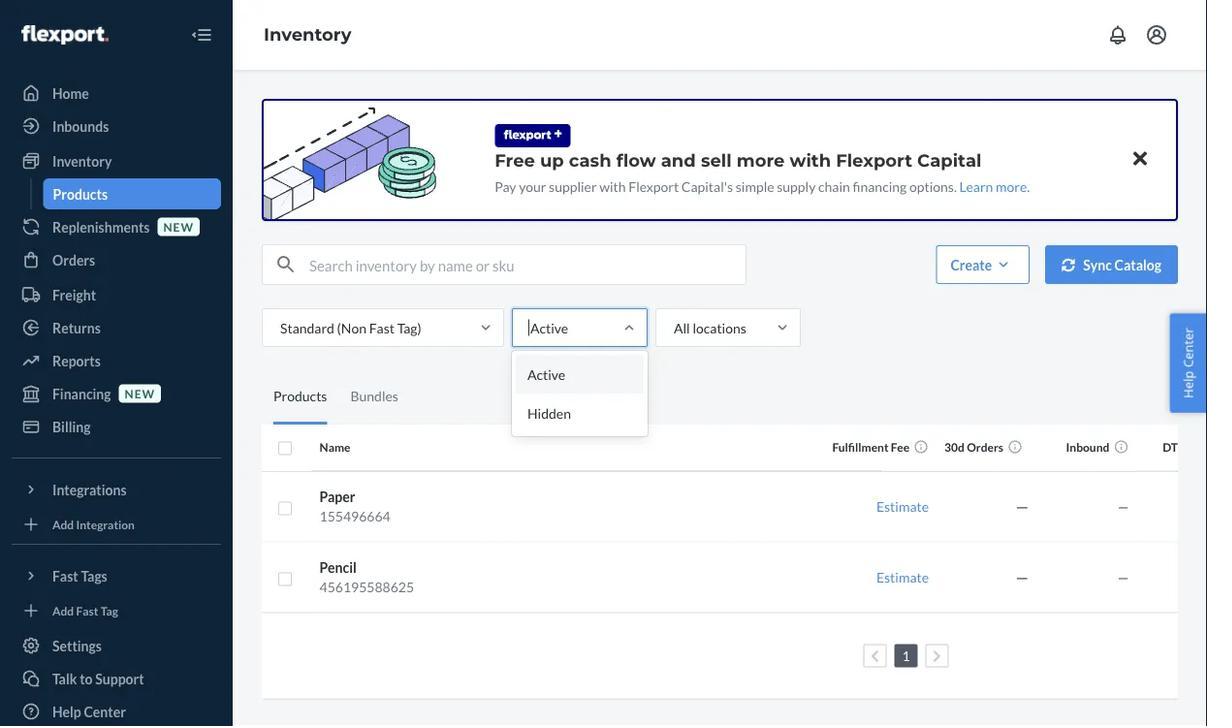 Task type: vqa. For each thing, say whether or not it's contained in the screenshot.
— related to 155496664
yes



Task type: locate. For each thing, give the bounding box(es) containing it.
1 horizontal spatial center
[[1180, 328, 1197, 368]]

flexport down flow
[[629, 178, 679, 194]]

0 vertical spatial square image
[[277, 441, 293, 457]]

1 estimate from the top
[[877, 499, 929, 515]]

0 vertical spatial estimate link
[[877, 499, 929, 515]]

help down the talk
[[52, 704, 81, 720]]

1 ― from the top
[[1016, 499, 1029, 515]]

create button
[[936, 245, 1030, 284]]

1 vertical spatial add
[[52, 604, 74, 618]]

1 vertical spatial more
[[996, 178, 1027, 194]]

1 vertical spatial with
[[600, 178, 626, 194]]

2 square image from the top
[[277, 501, 293, 516]]

1 horizontal spatial help center
[[1180, 328, 1197, 398]]

0 vertical spatial help
[[1180, 371, 1197, 398]]

talk
[[52, 671, 77, 687]]

―
[[1016, 499, 1029, 515], [1016, 569, 1029, 586]]

estimate
[[877, 499, 929, 515], [877, 569, 929, 586]]

freight link
[[12, 279, 221, 310]]

1 horizontal spatial orders
[[967, 441, 1004, 455]]

products link
[[43, 178, 221, 210]]

1 vertical spatial center
[[84, 704, 126, 720]]

help up dtc fulfi
[[1180, 371, 1197, 398]]

0 vertical spatial center
[[1180, 328, 1197, 368]]

1 vertical spatial inventory
[[52, 153, 112, 169]]

1
[[902, 648, 910, 664]]

help center
[[1180, 328, 1197, 398], [52, 704, 126, 720]]

integrations button
[[12, 474, 221, 505]]

square image
[[277, 441, 293, 457], [277, 501, 293, 516]]

1 vertical spatial ―
[[1016, 569, 1029, 586]]

0 vertical spatial new
[[163, 220, 194, 234]]

1 horizontal spatial products
[[274, 388, 327, 404]]

talk to support
[[52, 671, 144, 687]]

flow
[[617, 149, 656, 171]]

learn
[[960, 178, 994, 194]]

inbound
[[1067, 441, 1110, 455]]

estimate for 155496664
[[877, 499, 929, 515]]

options.
[[910, 178, 957, 194]]

add integration
[[52, 517, 135, 531]]

0 vertical spatial estimate
[[877, 499, 929, 515]]

fast left tag)
[[369, 320, 395, 336]]

1 vertical spatial orders
[[967, 441, 1004, 455]]

1 vertical spatial fast
[[52, 568, 78, 584]]

products up replenishments
[[53, 186, 108, 202]]

1 add from the top
[[52, 517, 74, 531]]

locations
[[693, 320, 747, 336]]

new down products link
[[163, 220, 194, 234]]

fast left tag at the left bottom of the page
[[76, 604, 98, 618]]

1 vertical spatial products
[[274, 388, 327, 404]]

orders link
[[12, 244, 221, 275]]

0 vertical spatial more
[[737, 149, 785, 171]]

0 vertical spatial add
[[52, 517, 74, 531]]

capital's
[[682, 178, 733, 194]]

active
[[531, 320, 569, 336], [528, 366, 566, 383]]

0 vertical spatial ―
[[1016, 499, 1029, 515]]

close image
[[1134, 147, 1147, 170]]

0 horizontal spatial inventory
[[52, 153, 112, 169]]

0 vertical spatial inventory
[[264, 24, 352, 45]]

2 estimate link from the top
[[877, 569, 929, 586]]

1 horizontal spatial with
[[790, 149, 831, 171]]

orders up freight
[[52, 252, 95, 268]]

help inside button
[[1180, 371, 1197, 398]]

Search inventory by name or sku text field
[[309, 245, 746, 284]]

with down 'cash'
[[600, 178, 626, 194]]

1 vertical spatial —
[[1118, 569, 1129, 586]]

0 horizontal spatial with
[[600, 178, 626, 194]]

dtc
[[1163, 441, 1186, 455]]

to
[[80, 671, 93, 687]]

155496664
[[320, 508, 391, 525]]

1 horizontal spatial more
[[996, 178, 1027, 194]]

home link
[[12, 78, 221, 109]]

1 vertical spatial help center
[[52, 704, 126, 720]]

2 add from the top
[[52, 604, 74, 618]]

0 horizontal spatial help
[[52, 704, 81, 720]]

fast left tags
[[52, 568, 78, 584]]

1 link
[[899, 648, 914, 664]]

1 vertical spatial square image
[[277, 501, 293, 516]]

0 horizontal spatial new
[[125, 386, 155, 401]]

supply
[[777, 178, 816, 194]]

fulfi
[[1188, 441, 1208, 455]]

and
[[661, 149, 696, 171]]

flexport up financing
[[836, 149, 913, 171]]

more right learn
[[996, 178, 1027, 194]]

dtc fulfi
[[1163, 441, 1208, 455]]

inventory
[[264, 24, 352, 45], [52, 153, 112, 169]]

0 horizontal spatial inventory link
[[12, 145, 221, 177]]

0 vertical spatial —
[[1118, 499, 1129, 515]]

more
[[737, 149, 785, 171], [996, 178, 1027, 194]]

square image
[[277, 572, 293, 587]]

estimate link for 456195588625
[[877, 569, 929, 586]]

2 — from the top
[[1118, 569, 1129, 586]]

1 estimate link from the top
[[877, 499, 929, 515]]

1 square image from the top
[[277, 441, 293, 457]]

estimate down fee
[[877, 499, 929, 515]]

2 estimate from the top
[[877, 569, 929, 586]]

standard
[[280, 320, 335, 336]]

0 horizontal spatial center
[[84, 704, 126, 720]]

orders right the 30d
[[967, 441, 1004, 455]]

flexport
[[836, 149, 913, 171], [629, 178, 679, 194]]

new for financing
[[125, 386, 155, 401]]

active down search inventory by name or sku text field
[[531, 320, 569, 336]]

add
[[52, 517, 74, 531], [52, 604, 74, 618]]

estimate link up the 1 link
[[877, 569, 929, 586]]

estimate for 456195588625
[[877, 569, 929, 586]]

0 horizontal spatial more
[[737, 149, 785, 171]]

free
[[495, 149, 535, 171]]

estimate link
[[877, 499, 929, 515], [877, 569, 929, 586]]

help center up dtc fulfi
[[1180, 328, 1197, 398]]

1 horizontal spatial inventory
[[264, 24, 352, 45]]

add left the integration
[[52, 517, 74, 531]]

square image for ―
[[277, 501, 293, 516]]

chevron left image
[[871, 650, 880, 663]]

estimate link down fee
[[877, 499, 929, 515]]

0 horizontal spatial help center
[[52, 704, 126, 720]]

square image left name
[[277, 441, 293, 457]]

financing
[[52, 386, 111, 402]]

― for 456195588625
[[1016, 569, 1029, 586]]

orders
[[52, 252, 95, 268], [967, 441, 1004, 455]]

1 vertical spatial active
[[528, 366, 566, 383]]

— for 456195588625
[[1118, 569, 1129, 586]]

1 horizontal spatial help
[[1180, 371, 1197, 398]]

1 vertical spatial inventory link
[[12, 145, 221, 177]]

free up cash flow and sell more with flexport capital pay your supplier with flexport capital's simple supply chain financing options. learn more .
[[495, 149, 1030, 194]]

chain
[[819, 178, 850, 194]]

1 vertical spatial estimate
[[877, 569, 929, 586]]

new for replenishments
[[163, 220, 194, 234]]

1 vertical spatial flexport
[[629, 178, 679, 194]]

with
[[790, 149, 831, 171], [600, 178, 626, 194]]

sync
[[1084, 257, 1112, 273]]

1 horizontal spatial flexport
[[836, 149, 913, 171]]

create
[[951, 257, 992, 273]]

learn more link
[[960, 178, 1027, 194]]

square image left the paper
[[277, 501, 293, 516]]

center
[[1180, 328, 1197, 368], [84, 704, 126, 720]]

—
[[1118, 499, 1129, 515], [1118, 569, 1129, 586]]

add up settings
[[52, 604, 74, 618]]

products
[[53, 186, 108, 202], [274, 388, 327, 404]]

1 vertical spatial new
[[125, 386, 155, 401]]

sell
[[701, 149, 732, 171]]

active up hidden
[[528, 366, 566, 383]]

0 vertical spatial inventory link
[[264, 24, 352, 45]]

0 vertical spatial products
[[53, 186, 108, 202]]

your
[[519, 178, 546, 194]]

1 horizontal spatial new
[[163, 220, 194, 234]]

products up name
[[274, 388, 327, 404]]

paper 155496664
[[320, 489, 391, 525]]

new
[[163, 220, 194, 234], [125, 386, 155, 401]]

0 horizontal spatial orders
[[52, 252, 95, 268]]

1 — from the top
[[1118, 499, 1129, 515]]

help center down 'to'
[[52, 704, 126, 720]]

help
[[1180, 371, 1197, 398], [52, 704, 81, 720]]

integrations
[[52, 482, 127, 498]]

supplier
[[549, 178, 597, 194]]

new down reports link
[[125, 386, 155, 401]]

2 ― from the top
[[1016, 569, 1029, 586]]

fast
[[369, 320, 395, 336], [52, 568, 78, 584], [76, 604, 98, 618]]

1 vertical spatial estimate link
[[877, 569, 929, 586]]

talk to support link
[[12, 663, 221, 694]]

settings
[[52, 638, 102, 654]]

more up 'simple'
[[737, 149, 785, 171]]

0 vertical spatial help center
[[1180, 328, 1197, 398]]

inventory link
[[264, 24, 352, 45], [12, 145, 221, 177]]

returns
[[52, 320, 101, 336]]

with up supply
[[790, 149, 831, 171]]

estimate up the 1 link
[[877, 569, 929, 586]]



Task type: describe. For each thing, give the bounding box(es) containing it.
0 vertical spatial with
[[790, 149, 831, 171]]

add fast tag
[[52, 604, 118, 618]]

0 vertical spatial orders
[[52, 252, 95, 268]]

capital
[[918, 149, 982, 171]]

reports
[[52, 353, 101, 369]]

2 vertical spatial fast
[[76, 604, 98, 618]]

home
[[52, 85, 89, 101]]

30d
[[945, 441, 965, 455]]

returns link
[[12, 312, 221, 343]]

fast inside dropdown button
[[52, 568, 78, 584]]

pencil 456195588625
[[320, 560, 414, 596]]

sync catalog
[[1084, 257, 1162, 273]]

inbounds
[[52, 118, 109, 134]]

add fast tag link
[[12, 599, 221, 623]]

catalog
[[1115, 257, 1162, 273]]

center inside button
[[1180, 328, 1197, 368]]

standard (non fast tag)
[[280, 320, 422, 336]]

pencil
[[320, 560, 357, 576]]

paper
[[320, 489, 355, 505]]

pay
[[495, 178, 517, 194]]

― for 155496664
[[1016, 499, 1029, 515]]

replenishments
[[52, 219, 150, 235]]

add for add fast tag
[[52, 604, 74, 618]]

open account menu image
[[1146, 23, 1169, 47]]

hidden
[[528, 405, 571, 421]]

name
[[320, 441, 351, 455]]

billing link
[[12, 411, 221, 442]]

help center link
[[12, 696, 221, 726]]

reports link
[[12, 345, 221, 376]]

settings link
[[12, 630, 221, 662]]

inbounds link
[[12, 111, 221, 142]]

0 vertical spatial flexport
[[836, 149, 913, 171]]

bundles
[[351, 388, 399, 404]]

fast tags
[[52, 568, 107, 584]]

fee
[[891, 441, 910, 455]]

square image for 30d orders
[[277, 441, 293, 457]]

1 vertical spatial help
[[52, 704, 81, 720]]

30d orders
[[945, 441, 1004, 455]]

integration
[[76, 517, 135, 531]]

fulfillment fee
[[833, 441, 910, 455]]

add for add integration
[[52, 517, 74, 531]]

sync catalog button
[[1046, 245, 1178, 284]]

all locations
[[674, 320, 747, 336]]

chevron right image
[[933, 650, 942, 663]]

tags
[[81, 568, 107, 584]]

cash
[[569, 149, 612, 171]]

simple
[[736, 178, 775, 194]]

0 vertical spatial fast
[[369, 320, 395, 336]]

all
[[674, 320, 690, 336]]

1 horizontal spatial inventory link
[[264, 24, 352, 45]]

(non
[[337, 320, 367, 336]]

0 vertical spatial active
[[531, 320, 569, 336]]

open notifications image
[[1107, 23, 1130, 47]]

freight
[[52, 287, 96, 303]]

up
[[540, 149, 564, 171]]

flexport logo image
[[21, 25, 108, 45]]

billing
[[52, 419, 91, 435]]

.
[[1027, 178, 1030, 194]]

close navigation image
[[190, 23, 213, 47]]

support
[[95, 671, 144, 687]]

sync alt image
[[1062, 258, 1076, 272]]

financing
[[853, 178, 907, 194]]

0 horizontal spatial products
[[53, 186, 108, 202]]

help center inside button
[[1180, 328, 1197, 398]]

add integration link
[[12, 513, 221, 536]]

estimate link for 155496664
[[877, 499, 929, 515]]

456195588625
[[320, 579, 414, 596]]

0 horizontal spatial flexport
[[629, 178, 679, 194]]

— for 155496664
[[1118, 499, 1129, 515]]

help center button
[[1170, 313, 1208, 413]]

tag)
[[397, 320, 422, 336]]

tag
[[101, 604, 118, 618]]

fast tags button
[[12, 561, 221, 592]]

fulfillment
[[833, 441, 889, 455]]



